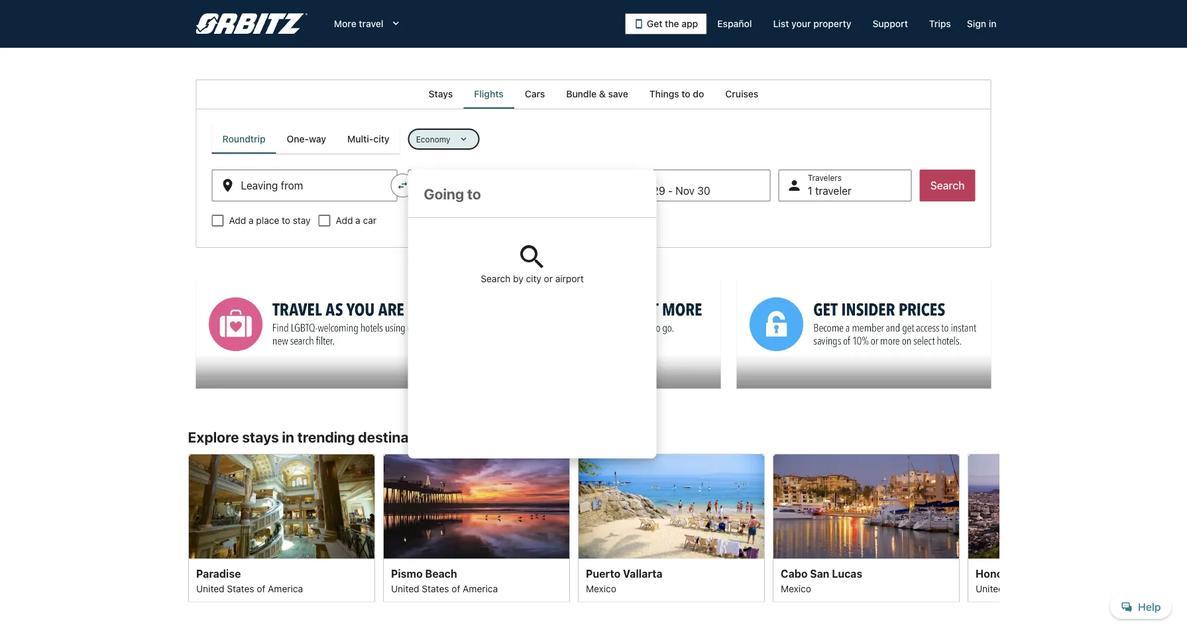 Task type: describe. For each thing, give the bounding box(es) containing it.
search for search by city or airport
[[481, 274, 511, 285]]

economy button
[[408, 129, 480, 150]]

in inside main content
[[282, 429, 294, 446]]

1 vertical spatial to
[[282, 215, 291, 226]]

sign in button
[[962, 12, 1003, 36]]

states inside pismo beach united states of america
[[422, 583, 449, 594]]

add for add a car
[[336, 215, 353, 226]]

save
[[609, 89, 629, 99]]

bundle & save
[[567, 89, 629, 99]]

puerto vallarta mexico
[[586, 568, 663, 594]]

pismo beach united states of america
[[391, 568, 498, 594]]

the
[[665, 18, 680, 29]]

america inside pismo beach united states of america
[[463, 583, 498, 594]]

america for paradise
[[268, 583, 303, 594]]

your
[[792, 18, 812, 29]]

1 horizontal spatial city
[[526, 274, 542, 285]]

multi-
[[348, 134, 374, 145]]

united for honolulu
[[976, 583, 1004, 594]]

nov 29 - nov 30 button
[[602, 170, 771, 202]]

sign in
[[968, 18, 997, 29]]

car
[[363, 215, 377, 226]]

destinations
[[358, 429, 443, 446]]

show next card image
[[992, 521, 1008, 537]]

las vegas featuring interior views image
[[188, 454, 375, 559]]

airport
[[556, 274, 584, 285]]

place
[[256, 215, 279, 226]]

-
[[668, 185, 673, 197]]

explore stays in trending destinations main content
[[0, 80, 1188, 633]]

one-
[[287, 134, 309, 145]]

tab list containing stays
[[196, 80, 992, 109]]

vallarta
[[623, 568, 663, 580]]

marina cabo san lucas which includes a marina, a coastal town and night scenes image
[[773, 454, 960, 559]]

add a car
[[336, 215, 377, 226]]

support
[[873, 18, 909, 29]]

orbitz logo image
[[196, 13, 308, 34]]

1 traveler button
[[779, 170, 912, 202]]

by
[[513, 274, 524, 285]]

stays
[[429, 89, 453, 99]]

0 vertical spatial city
[[374, 134, 390, 145]]

2 opens in a new window image from the left
[[737, 280, 749, 292]]

things
[[650, 89, 680, 99]]

cruises
[[726, 89, 759, 99]]

swap origin and destination values image
[[397, 180, 409, 192]]

list
[[774, 18, 790, 29]]

add a place to stay
[[229, 215, 311, 226]]

america for honolulu
[[1048, 583, 1083, 594]]

cars
[[525, 89, 545, 99]]

lucas
[[832, 568, 863, 580]]

flights link
[[464, 80, 515, 109]]

honolulu
[[976, 568, 1022, 580]]

trips
[[930, 18, 952, 29]]



Task type: locate. For each thing, give the bounding box(es) containing it.
trending
[[298, 429, 355, 446]]

paradise united states of america
[[196, 568, 303, 594]]

español button
[[707, 12, 763, 36]]

mexico down cabo on the bottom of page
[[781, 583, 812, 594]]

get the app link
[[625, 13, 707, 34]]

one-way link
[[276, 125, 337, 154]]

states inside honolulu united states of america
[[1007, 583, 1034, 594]]

download the app button image
[[634, 19, 645, 29]]

2 mexico from the left
[[781, 583, 812, 594]]

1 states from the left
[[227, 583, 254, 594]]

0 horizontal spatial search
[[481, 274, 511, 285]]

traveler
[[816, 185, 852, 197]]

1 vertical spatial search
[[481, 274, 511, 285]]

1 horizontal spatial of
[[452, 583, 460, 594]]

2 of from the left
[[452, 583, 460, 594]]

opens in a new window image
[[195, 280, 207, 292], [737, 280, 749, 292]]

1 horizontal spatial mexico
[[781, 583, 812, 594]]

united down paradise
[[196, 583, 224, 594]]

roundtrip
[[223, 134, 266, 145]]

to
[[682, 89, 691, 99], [282, 215, 291, 226]]

puerto vallarta showing a beach, general coastal views and kayaking or canoeing image
[[578, 454, 765, 559]]

1 horizontal spatial nov
[[676, 185, 695, 197]]

states down paradise
[[227, 583, 254, 594]]

Going to text field
[[408, 170, 657, 218]]

of inside pismo beach united states of america
[[452, 583, 460, 594]]

mexico inside "puerto vallarta mexico"
[[586, 583, 617, 594]]

things to do
[[650, 89, 705, 99]]

makiki - lower punchbowl - tantalus showing landscape views, a sunset and a city image
[[968, 454, 1155, 559]]

2 states from the left
[[422, 583, 449, 594]]

1 mexico from the left
[[586, 583, 617, 594]]

0 horizontal spatial mexico
[[586, 583, 617, 594]]

list your property link
[[763, 12, 863, 36]]

1 horizontal spatial opens in a new window image
[[737, 280, 749, 292]]

2 horizontal spatial united
[[976, 583, 1004, 594]]

1 united from the left
[[196, 583, 224, 594]]

united
[[196, 583, 224, 594], [391, 583, 419, 594], [976, 583, 1004, 594]]

0 horizontal spatial states
[[227, 583, 254, 594]]

in right sign
[[989, 18, 997, 29]]

explore
[[188, 429, 239, 446]]

a left place
[[249, 215, 254, 226]]

pismo beach featuring a sunset, views and tropical scenes image
[[383, 454, 570, 559]]

español
[[718, 18, 752, 29]]

to left do
[[682, 89, 691, 99]]

1 of from the left
[[257, 583, 265, 594]]

0 vertical spatial tab list
[[196, 80, 992, 109]]

stays
[[242, 429, 279, 446]]

search by city or airport
[[481, 274, 584, 285]]

1 horizontal spatial in
[[989, 18, 997, 29]]

travel
[[359, 18, 384, 29]]

1 opens in a new window image from the left
[[195, 280, 207, 292]]

multi-city
[[348, 134, 390, 145]]

states
[[227, 583, 254, 594], [422, 583, 449, 594], [1007, 583, 1034, 594]]

0 vertical spatial in
[[989, 18, 997, 29]]

0 horizontal spatial united
[[196, 583, 224, 594]]

a left car
[[356, 215, 361, 226]]

30
[[698, 185, 711, 197]]

flights
[[474, 89, 504, 99]]

to left stay
[[282, 215, 291, 226]]

nov right -
[[676, 185, 695, 197]]

search button
[[920, 170, 976, 202]]

tab list containing roundtrip
[[212, 125, 400, 154]]

search inside button
[[931, 179, 965, 192]]

1 traveler
[[808, 185, 852, 197]]

mexico
[[586, 583, 617, 594], [781, 583, 812, 594]]

beach
[[425, 568, 457, 580]]

nov
[[631, 185, 650, 197], [676, 185, 695, 197]]

1 a from the left
[[249, 215, 254, 226]]

29
[[653, 185, 666, 197]]

add left place
[[229, 215, 246, 226]]

in right stays
[[282, 429, 294, 446]]

1 horizontal spatial add
[[336, 215, 353, 226]]

puerto
[[586, 568, 621, 580]]

more travel button
[[324, 12, 413, 36]]

economy
[[416, 135, 451, 144]]

0 horizontal spatial city
[[374, 134, 390, 145]]

tab list
[[196, 80, 992, 109], [212, 125, 400, 154]]

of for honolulu
[[1037, 583, 1045, 594]]

2 nov from the left
[[676, 185, 695, 197]]

more travel
[[334, 18, 384, 29]]

america
[[268, 583, 303, 594], [463, 583, 498, 594], [1048, 583, 1083, 594]]

bundle
[[567, 89, 597, 99]]

0 horizontal spatial america
[[268, 583, 303, 594]]

in inside dropdown button
[[989, 18, 997, 29]]

1 vertical spatial in
[[282, 429, 294, 446]]

cabo san lucas mexico
[[781, 568, 863, 594]]

paradise
[[196, 568, 241, 580]]

1 horizontal spatial america
[[463, 583, 498, 594]]

2 america from the left
[[463, 583, 498, 594]]

way
[[309, 134, 326, 145]]

3 america from the left
[[1048, 583, 1083, 594]]

roundtrip link
[[212, 125, 276, 154]]

0 horizontal spatial add
[[229, 215, 246, 226]]

honolulu united states of america
[[976, 568, 1083, 594]]

2 add from the left
[[336, 215, 353, 226]]

one-way
[[287, 134, 326, 145]]

add for add a place to stay
[[229, 215, 246, 226]]

states down honolulu
[[1007, 583, 1034, 594]]

nov left 29
[[631, 185, 650, 197]]

3 united from the left
[[976, 583, 1004, 594]]

or
[[544, 274, 553, 285]]

2 a from the left
[[356, 215, 361, 226]]

2 united from the left
[[391, 583, 419, 594]]

america inside honolulu united states of america
[[1048, 583, 1083, 594]]

1 nov from the left
[[631, 185, 650, 197]]

1
[[808, 185, 813, 197]]

bundle & save link
[[556, 80, 639, 109]]

explore stays in trending destinations
[[188, 429, 443, 446]]

app
[[682, 18, 699, 29]]

of inside the paradise united states of america
[[257, 583, 265, 594]]

city left or
[[526, 274, 542, 285]]

1 america from the left
[[268, 583, 303, 594]]

0 horizontal spatial nov
[[631, 185, 650, 197]]

0 horizontal spatial to
[[282, 215, 291, 226]]

1 horizontal spatial states
[[422, 583, 449, 594]]

2 horizontal spatial america
[[1048, 583, 1083, 594]]

united inside the paradise united states of america
[[196, 583, 224, 594]]

in
[[989, 18, 997, 29], [282, 429, 294, 446]]

united for paradise
[[196, 583, 224, 594]]

a for place
[[249, 215, 254, 226]]

of
[[257, 583, 265, 594], [452, 583, 460, 594], [1037, 583, 1045, 594]]

1 vertical spatial city
[[526, 274, 542, 285]]

search for search
[[931, 179, 965, 192]]

3 of from the left
[[1037, 583, 1045, 594]]

3 states from the left
[[1007, 583, 1034, 594]]

of for paradise
[[257, 583, 265, 594]]

0 horizontal spatial opens in a new window image
[[195, 280, 207, 292]]

property
[[814, 18, 852, 29]]

united down pismo
[[391, 583, 419, 594]]

stay
[[293, 215, 311, 226]]

add left car
[[336, 215, 353, 226]]

0 horizontal spatial in
[[282, 429, 294, 446]]

list your property
[[774, 18, 852, 29]]

cars link
[[515, 80, 556, 109]]

cruises link
[[715, 80, 770, 109]]

states down beach
[[422, 583, 449, 594]]

united inside pismo beach united states of america
[[391, 583, 419, 594]]

trips link
[[919, 12, 962, 36]]

stays link
[[418, 80, 464, 109]]

america inside the paradise united states of america
[[268, 583, 303, 594]]

0 vertical spatial search
[[931, 179, 965, 192]]

get the app
[[647, 18, 699, 29]]

show previous card image
[[180, 521, 196, 537]]

0 horizontal spatial of
[[257, 583, 265, 594]]

2 horizontal spatial of
[[1037, 583, 1045, 594]]

0 horizontal spatial a
[[249, 215, 254, 226]]

a for car
[[356, 215, 361, 226]]

things to do link
[[639, 80, 715, 109]]

search
[[931, 179, 965, 192], [481, 274, 511, 285]]

city left the economy
[[374, 134, 390, 145]]

nov 29 - nov 30
[[631, 185, 711, 197]]

united down honolulu
[[976, 583, 1004, 594]]

1 horizontal spatial united
[[391, 583, 419, 594]]

do
[[693, 89, 705, 99]]

san
[[810, 568, 830, 580]]

1 vertical spatial tab list
[[212, 125, 400, 154]]

states for honolulu
[[1007, 583, 1034, 594]]

1 add from the left
[[229, 215, 246, 226]]

mexico down the "puerto"
[[586, 583, 617, 594]]

1 horizontal spatial a
[[356, 215, 361, 226]]

pismo
[[391, 568, 423, 580]]

0 vertical spatial to
[[682, 89, 691, 99]]

multi-city link
[[337, 125, 400, 154]]

1 horizontal spatial to
[[682, 89, 691, 99]]

states for paradise
[[227, 583, 254, 594]]

a
[[249, 215, 254, 226], [356, 215, 361, 226]]

2 horizontal spatial states
[[1007, 583, 1034, 594]]

more
[[334, 18, 357, 29]]

cabo
[[781, 568, 808, 580]]

united inside honolulu united states of america
[[976, 583, 1004, 594]]

city
[[374, 134, 390, 145], [526, 274, 542, 285]]

1 horizontal spatial search
[[931, 179, 965, 192]]

states inside the paradise united states of america
[[227, 583, 254, 594]]

get
[[647, 18, 663, 29]]

mexico inside cabo san lucas mexico
[[781, 583, 812, 594]]

&
[[600, 89, 606, 99]]

add
[[229, 215, 246, 226], [336, 215, 353, 226]]

support link
[[863, 12, 919, 36]]

sign
[[968, 18, 987, 29]]

of inside honolulu united states of america
[[1037, 583, 1045, 594]]



Task type: vqa. For each thing, say whether or not it's contained in the screenshot.
the have for $70
no



